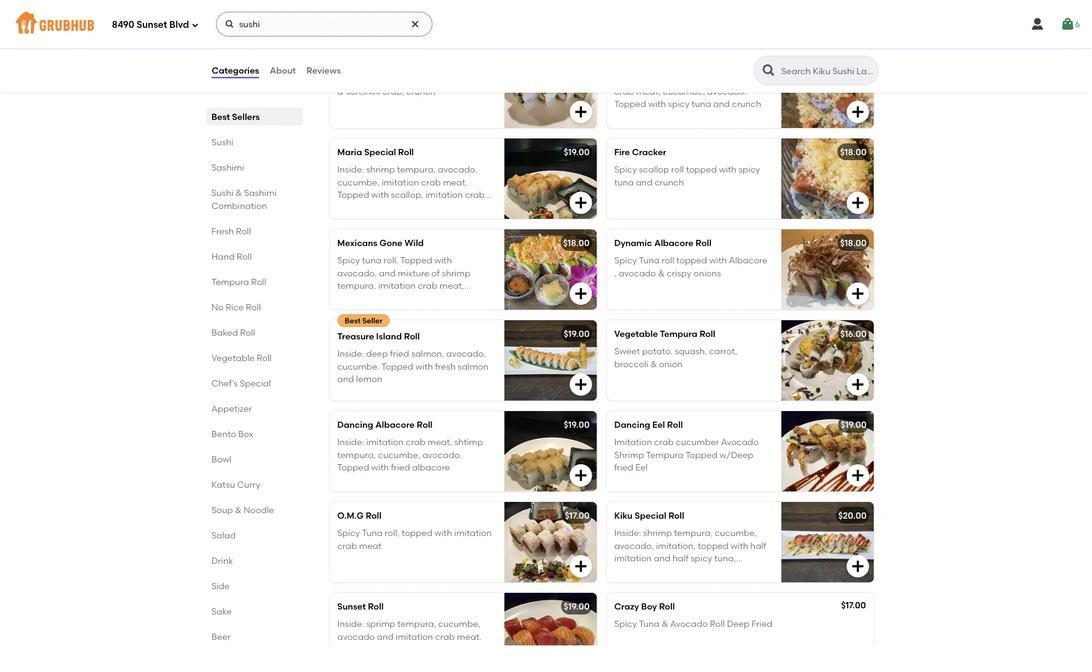 Task type: vqa. For each thing, say whether or not it's contained in the screenshot.
order in button
no



Task type: locate. For each thing, give the bounding box(es) containing it.
tempura, inside inside: shrimp tempura, avocado, cucumbe, imitation crab meat. topped with scallop, imitation crab meat & crunch.
[[397, 164, 436, 175]]

2 vertical spatial meat,
[[428, 437, 452, 448]]

and inside inside: shrimp tempura, imitation crab meat, cucumbe, avocado. topped with spicy tuna and crunch
[[713, 99, 730, 109]]

tuna inside the spicy scallop roll topped with spicy tuna and crunch
[[614, 177, 634, 187]]

1 vertical spatial roll
[[662, 255, 674, 266]]

0 vertical spatial sashimi
[[211, 162, 244, 173]]

beer tab
[[211, 630, 298, 643]]

0 vertical spatial vegetable
[[614, 329, 658, 339]]

topped inside inside: imitation crab meat, shtimp tempura, cucumbe, avocado. topped with fried albacore
[[337, 462, 369, 473]]

topped down cucumber
[[686, 450, 718, 460]]

tempura up squash,
[[660, 329, 698, 339]]

1 dancing from the left
[[337, 420, 373, 430]]

1 horizontal spatial albacore
[[654, 238, 694, 248]]

1 vertical spatial half
[[673, 553, 689, 564]]

box
[[238, 429, 253, 439]]

0 vertical spatial meat,
[[636, 86, 661, 96]]

inside: inside inside: sprimp tempura, cucumbe, avocado and imitation crab meat. topped with fresh salmon and tuna
[[337, 619, 364, 629]]

roll,
[[385, 528, 400, 539]]

roll inside spicy tuna roll topped with albacore , avocado & crispy onions
[[662, 255, 674, 266]]

baked
[[211, 327, 238, 338]]

with inside spicy tuna roll, topped with imitation crab meat
[[435, 528, 452, 539]]

sushi inside sushi & sashimi combination
[[211, 187, 233, 198]]

0 vertical spatial eel
[[653, 420, 665, 430]]

bowl tab
[[211, 453, 298, 466]]

1 vertical spatial avocado
[[670, 619, 708, 629]]

and inside spicy tuna roll. topped with avocado, and mixture of shrimp tempura, imitation crab meat, crunch & jalapeno.
[[379, 268, 396, 278]]

salmon inside inside: sprimp tempura, cucumbe, avocado and imitation crab meat. topped with fresh salmon and tuna
[[414, 644, 445, 646]]

sushi inside tab
[[211, 137, 233, 147]]

tuna down boy
[[639, 619, 660, 629]]

avocado for inside: sprimp tempura, cucumbe, avocado and imitation crab meat. topped with fresh salmon and tuna
[[337, 631, 375, 642]]

sushi tab
[[211, 135, 298, 148]]

topped up the crispy
[[677, 255, 707, 266]]

1 horizontal spatial best
[[345, 316, 361, 325]]

1 sushi from the top
[[211, 137, 233, 147]]

soup & noodle
[[211, 505, 274, 515]]

special for kiku
[[635, 511, 667, 521]]

tempura, inside inside: sprimp tempura, cucumbe, avocado and imitation crab meat. topped with fresh salmon and tuna
[[397, 619, 436, 629]]

dancing down lemon
[[337, 420, 373, 430]]

avocado, inside inside: deep fried salmon, avocado, cucumbe. topped with fresh salmon and lemon
[[446, 349, 486, 359]]

special right maria
[[364, 147, 396, 157]]

0 vertical spatial tuna
[[639, 255, 660, 266]]

avocado inside inside: sprimp tempura, cucumbe, avocado and imitation crab meat. topped with fresh salmon and tuna
[[337, 631, 375, 642]]

imitation
[[614, 437, 652, 448]]

avocado for cucumber
[[721, 437, 759, 448]]

2 vertical spatial tuna
[[639, 619, 660, 629]]

shrimp inside inside: shrimp tempura, imitation crab meat, cucumbe, avocado. topped with spicy tuna and crunch
[[643, 73, 672, 84]]

no rice roll
[[211, 302, 261, 312]]

1 vertical spatial avocado.
[[423, 450, 462, 460]]

maria special roll image
[[504, 138, 597, 219]]

inside: for inside: shrimp tempura, avocado, cucumbe, imitation crab meat. topped with scallop, imitation crab meat & crunch.
[[337, 164, 364, 175]]

sashimi tab
[[211, 161, 298, 174]]

eel down shrimp
[[636, 462, 648, 473]]

0 horizontal spatial dancing
[[337, 420, 373, 430]]

& down the crazy boy roll
[[662, 619, 668, 629]]

special right kiku
[[635, 511, 667, 521]]

0 horizontal spatial spicy
[[668, 99, 690, 109]]

roll.
[[384, 255, 398, 266]]

sunset
[[137, 19, 167, 30], [337, 601, 366, 612]]

svg image for inside: shrimp tempura, imitation crab meat, cucumbe, avocado. topped with spicy tuna and crunch
[[851, 104, 866, 119]]

vegetable inside tab
[[211, 353, 254, 363]]

o.m.g roll image
[[504, 502, 597, 583]]

deep
[[727, 619, 750, 629]]

crab inside 'imitation crab cucumber avocado shrimp tempura topped w/deep fried eel'
[[654, 437, 674, 448]]

1 vertical spatial sashimi
[[244, 187, 277, 198]]

bento box
[[211, 429, 253, 439]]

0 horizontal spatial best
[[211, 111, 230, 122]]

tuna down the dynamic albacore roll
[[639, 255, 660, 266]]

avocado. for meat,
[[423, 450, 462, 460]]

2 horizontal spatial albacore
[[729, 255, 768, 266]]

cracker
[[632, 147, 667, 157]]

roll inside the spicy scallop roll topped with spicy tuna and crunch
[[671, 164, 684, 175]]

chef's special tab
[[211, 377, 298, 390]]

crab inside spicy tuna roll, topped with imitation crab meat
[[337, 541, 357, 551]]

eel inside 'imitation crab cucumber avocado shrimp tempura topped w/deep fried eel'
[[636, 462, 648, 473]]

1 vertical spatial $17.00
[[841, 600, 866, 611]]

dancing eel roll image
[[781, 411, 874, 492]]

2 vertical spatial spicy
[[691, 553, 712, 564]]

1 horizontal spatial eel
[[653, 420, 665, 430]]

dynamic albacore roll
[[614, 238, 712, 248]]

tempura, for inside: shrimp tempura, cucumbe, avocado, imitation, topped with half imitation and half spicy tuna, topped with assorted fish
[[674, 528, 713, 539]]

sweet
[[614, 346, 640, 357]]

inside: inside inside: shrimp tempura, avocado, cucumbe, imitation crab meat. topped with scallop, imitation crab meat & crunch.
[[337, 164, 364, 175]]

spicy down crazy
[[614, 619, 637, 629]]

crunch inside inside: shrimp tempura, imitation crab meat, cucumbe, avocado. topped with spicy tuna and crunch
[[732, 99, 762, 109]]

sushi for sushi & sashimi combination
[[211, 187, 233, 198]]

0 vertical spatial half
[[751, 541, 767, 551]]

0 horizontal spatial salmon
[[414, 644, 445, 646]]

$19.00 for imitation
[[564, 147, 590, 157]]

2 sushi from the top
[[211, 187, 233, 198]]

meat, up albacore
[[428, 437, 452, 448]]

& down california
[[337, 86, 344, 96]]

spicy inside spicy tuna roll. topped with avocado, and mixture of shrimp tempura, imitation crab meat, crunch & jalapeno.
[[337, 255, 360, 266]]

&
[[337, 86, 344, 96], [235, 187, 242, 198], [362, 202, 368, 213], [658, 268, 665, 278], [369, 293, 375, 303], [651, 359, 657, 369], [235, 505, 241, 515], [662, 619, 668, 629]]

island
[[376, 331, 402, 342]]

topped inside the spicy scallop roll topped with spicy tuna and crunch
[[686, 164, 717, 175]]

tuna
[[692, 99, 711, 109], [614, 177, 634, 187], [362, 255, 382, 266], [465, 644, 485, 646]]

& inside spicy tuna roll topped with albacore , avocado & crispy onions
[[658, 268, 665, 278]]

hand
[[211, 251, 234, 262]]

topped up fire
[[614, 99, 646, 109]]

sushi up combination
[[211, 187, 233, 198]]

0 vertical spatial salmon
[[458, 361, 489, 372]]

shrimp for inside: shrimp tempura, avocado, cucumbe, imitation crab meat. topped with scallop, imitation crab meat & crunch.
[[366, 164, 395, 175]]

spicy for spicy tuna roll topped with albacore , avocado & crispy onions
[[614, 255, 637, 266]]

albacore inside spicy tuna roll topped with albacore , avocado & crispy onions
[[729, 255, 768, 266]]

2 dancing from the left
[[614, 420, 650, 430]]

with inside inside: shrimp tempura, avocado, cucumbe, imitation crab meat. topped with scallop, imitation crab meat & crunch.
[[371, 189, 389, 200]]

1 horizontal spatial spicy
[[691, 553, 712, 564]]

inside: sprimp tempura, cucumbe, avocado and imitation crab meat. topped with fresh salmon and tuna
[[337, 619, 485, 646]]

0 vertical spatial meat
[[337, 202, 360, 213]]

vegetable roll
[[211, 353, 271, 363]]

best up treasure
[[345, 316, 361, 325]]

vegetable tempura roll image
[[781, 320, 874, 401]]

reviews
[[307, 65, 341, 76]]

spicy down mexicans
[[337, 255, 360, 266]]

tempura roll
[[211, 276, 266, 287]]

cucumbe,
[[663, 86, 705, 96], [337, 177, 380, 187], [378, 450, 420, 460], [715, 528, 757, 539], [438, 619, 481, 629]]

$20.00
[[839, 511, 867, 521]]

katsu curry tab
[[211, 478, 298, 491]]

eel up 'imitation crab cucumber avocado shrimp tempura topped w/deep fried eel'
[[653, 420, 665, 430]]

topped up o.m.g
[[337, 462, 369, 473]]

0 horizontal spatial avocado
[[670, 619, 708, 629]]

0 vertical spatial spicy
[[668, 99, 690, 109]]

avocado,
[[438, 164, 477, 175], [337, 268, 377, 278], [446, 349, 486, 359], [614, 541, 654, 551]]

inside: inside inside: shrimp tempura, imitation crab meat, cucumbe, avocado. topped with spicy tuna and crunch
[[614, 73, 641, 84]]

dancing up imitation
[[614, 420, 650, 430]]

tempura, inside inside: shrimp tempura, cucumbe, avocado, imitation, topped with half imitation and half spicy tuna, topped with assorted fish
[[674, 528, 713, 539]]

inside: imitation crab meat, shtimp tempura, cucumbe, avocado. topped with fried albacore
[[337, 437, 483, 473]]

meat, up cracker
[[636, 86, 661, 96]]

1 horizontal spatial fresh
[[435, 361, 456, 372]]

0 vertical spatial avocado
[[721, 437, 759, 448]]

1 horizontal spatial avocado
[[451, 73, 488, 84]]

shrimp for inside: shrimp tempura, imitation crab meat, cucumbe, avocado. topped with spicy tuna and crunch
[[643, 73, 672, 84]]

shrimp inside inside: shrimp tempura, avocado, cucumbe, imitation crab meat. topped with scallop, imitation crab meat & crunch.
[[366, 164, 395, 175]]

spicy tuna roll topped with albacore , avocado & crispy onions
[[614, 255, 768, 278]]

& up seller
[[369, 293, 375, 303]]

sushi down best sellers
[[211, 137, 233, 147]]

1 vertical spatial vegetable
[[211, 353, 254, 363]]

crunch inside california roll topped with avocado & softshell crab, crunch
[[406, 86, 436, 96]]

0 horizontal spatial half
[[673, 553, 689, 564]]

0 horizontal spatial vegetable
[[211, 353, 254, 363]]

best seller
[[345, 316, 383, 325]]

0 horizontal spatial $17.00
[[565, 511, 590, 521]]

topped down deep
[[382, 361, 413, 372]]

avocado. inside inside: imitation crab meat, shtimp tempura, cucumbe, avocado. topped with fried albacore
[[423, 450, 462, 460]]

salad
[[211, 530, 236, 541]]

crab inside inside: imitation crab meat, shtimp tempura, cucumbe, avocado. topped with fried albacore
[[406, 437, 426, 448]]

1 vertical spatial meat,
[[440, 280, 464, 291]]

avocado down the crazy boy roll
[[670, 619, 708, 629]]

fried down island
[[390, 349, 409, 359]]

0 vertical spatial fresh
[[435, 361, 456, 372]]

inside: for inside: shrimp tempura, imitation crab meat, cucumbe, avocado. topped with spicy tuna and crunch
[[614, 73, 641, 84]]

& left the crispy
[[658, 268, 665, 278]]

1 vertical spatial sushi
[[211, 187, 233, 198]]

fresh down salmon,
[[435, 361, 456, 372]]

fresh
[[211, 226, 234, 236]]

0 vertical spatial sunset
[[137, 19, 167, 30]]

avocado inside 'imitation crab cucumber avocado shrimp tempura topped w/deep fried eel'
[[721, 437, 759, 448]]

tempura down imitation
[[646, 450, 684, 460]]

$18.00 for spicy tuna roll topped with albacore , avocado & crispy onions
[[840, 238, 867, 248]]

tuna left roll,
[[362, 528, 383, 539]]

wild
[[405, 238, 424, 248]]

spicy for spicy tuna roll. topped with avocado, and mixture of shrimp tempura, imitation crab meat, crunch & jalapeno.
[[337, 255, 360, 266]]

topped up mixture
[[400, 255, 432, 266]]

1 horizontal spatial salmon
[[458, 361, 489, 372]]

best for best sellers
[[211, 111, 230, 122]]

cucumber
[[676, 437, 719, 448]]

avocado up 'w/deep'
[[721, 437, 759, 448]]

avocado, inside inside: shrimp tempura, avocado, cucumbe, imitation crab meat. topped with scallop, imitation crab meat & crunch.
[[438, 164, 477, 175]]

and
[[713, 99, 730, 109], [636, 177, 653, 187], [379, 268, 396, 278], [337, 374, 354, 384], [654, 553, 671, 564], [377, 631, 394, 642], [447, 644, 463, 646]]

meat, down of
[[440, 280, 464, 291]]

kiku special roll image
[[781, 502, 874, 583]]

roll for &
[[662, 255, 674, 266]]

tuna inside spicy tuna roll topped with albacore , avocado & crispy onions
[[639, 255, 660, 266]]

1 vertical spatial tuna
[[362, 528, 383, 539]]

spicy up ,
[[614, 255, 637, 266]]

spicy inside spicy tuna roll, topped with imitation crab meat
[[337, 528, 360, 539]]

vegetable down baked roll
[[211, 353, 254, 363]]

2 vertical spatial special
[[635, 511, 667, 521]]

with
[[431, 73, 448, 84], [649, 99, 666, 109], [719, 164, 737, 175], [371, 189, 389, 200], [434, 255, 452, 266], [709, 255, 727, 266], [416, 361, 433, 372], [371, 462, 389, 473], [435, 528, 452, 539], [731, 541, 749, 551], [647, 566, 665, 576], [371, 644, 389, 646]]

special up appetizer tab
[[240, 378, 271, 388]]

treasure
[[337, 331, 374, 342]]

0 vertical spatial albacore
[[654, 238, 694, 248]]

best sellers
[[211, 111, 260, 122]]

0 vertical spatial meat.
[[443, 177, 468, 187]]

avocado inside california roll topped with avocado & softshell crab, crunch
[[451, 73, 488, 84]]

1 horizontal spatial half
[[751, 541, 767, 551]]

& up combination
[[235, 187, 242, 198]]

best inside best sellers tab
[[211, 111, 230, 122]]

topped right roll,
[[402, 528, 433, 539]]

bowl
[[211, 454, 231, 464]]

fresh down sprimp
[[391, 644, 412, 646]]

spicy inside the spicy scallop roll topped with spicy tuna and crunch
[[614, 164, 637, 175]]

0 horizontal spatial avocado.
[[423, 450, 462, 460]]

sushi & sashimi combination tab
[[211, 186, 298, 212]]

vegetable
[[614, 329, 658, 339], [211, 353, 254, 363]]

shtimp
[[454, 437, 483, 448]]

2 vertical spatial albacore
[[375, 420, 415, 430]]

& left crunch.
[[362, 202, 368, 213]]

topped inside inside: shrimp tempura, avocado, cucumbe, imitation crab meat. topped with scallop, imitation crab meat & crunch.
[[337, 189, 369, 200]]

inside: inside inside: shrimp tempura, cucumbe, avocado, imitation, topped with half imitation and half spicy tuna, topped with assorted fish
[[614, 528, 641, 539]]

0 vertical spatial best
[[211, 111, 230, 122]]

dancing for imitation
[[614, 420, 650, 430]]

spicy down fire
[[614, 164, 637, 175]]

mexicans gone wild image
[[504, 229, 597, 310]]

Search Kiku Sushi Larchmont search field
[[780, 65, 875, 77]]

& down potato,
[[651, 359, 657, 369]]

,
[[614, 268, 617, 278]]

fried left albacore
[[391, 462, 410, 473]]

spicy for spicy tuna & avocado roll deep fried
[[614, 619, 637, 629]]

tuna inside spicy tuna roll, topped with imitation crab meat
[[362, 528, 383, 539]]

treasure island roll image
[[504, 320, 597, 401]]

svg image
[[1030, 17, 1045, 32], [410, 19, 420, 29], [192, 21, 199, 29], [574, 104, 588, 119], [851, 195, 866, 210], [574, 559, 588, 574], [851, 559, 866, 574]]

meat down the o.m.g roll
[[359, 541, 382, 551]]

0 horizontal spatial special
[[240, 378, 271, 388]]

search icon image
[[762, 63, 777, 78]]

topped right the scallop
[[686, 164, 717, 175]]

meat.
[[443, 177, 468, 187], [457, 631, 482, 642]]

topped down sprimp
[[337, 644, 369, 646]]

0 vertical spatial $17.00
[[565, 511, 590, 521]]

0 horizontal spatial albacore
[[375, 420, 415, 430]]

sashimi up sushi & sashimi combination
[[211, 162, 244, 173]]

0 vertical spatial avocado
[[451, 73, 488, 84]]

1 vertical spatial meat
[[359, 541, 382, 551]]

albacore
[[654, 238, 694, 248], [729, 255, 768, 266], [375, 420, 415, 430]]

avocado.
[[707, 86, 747, 96], [423, 450, 462, 460]]

salmon
[[458, 361, 489, 372], [414, 644, 445, 646]]

blvd
[[169, 19, 189, 30]]

svg image for inside: imitation crab meat, shtimp tempura, cucumbe, avocado. topped with fried albacore
[[574, 468, 588, 483]]

shrimp
[[643, 73, 672, 84], [366, 164, 395, 175], [442, 268, 471, 278], [643, 528, 672, 539]]

0 horizontal spatial eel
[[636, 462, 648, 473]]

tempura,
[[674, 73, 713, 84], [397, 164, 436, 175], [337, 280, 376, 291], [337, 450, 376, 460], [674, 528, 713, 539], [397, 619, 436, 629]]

0 horizontal spatial avocado
[[337, 631, 375, 642]]

sellers
[[232, 111, 260, 122]]

fresh roll tab
[[211, 225, 298, 237]]

2 horizontal spatial spicy
[[739, 164, 760, 175]]

& right soup in the left bottom of the page
[[235, 505, 241, 515]]

& inside california roll topped with avocado & softshell crab, crunch
[[337, 86, 344, 96]]

tuna
[[639, 255, 660, 266], [362, 528, 383, 539], [639, 619, 660, 629]]

roll right the scallop
[[671, 164, 684, 175]]

roll
[[671, 164, 684, 175], [662, 255, 674, 266]]

$18.00 for spicy tuna roll. topped with avocado, and mixture of shrimp tempura, imitation crab meat, crunch & jalapeno.
[[563, 238, 590, 248]]

& inside sweet potato, squash, carrot, broccoli & onion
[[651, 359, 657, 369]]

with inside the spicy scallop roll topped with spicy tuna and crunch
[[719, 164, 737, 175]]

avocado. inside inside: shrimp tempura, imitation crab meat, cucumbe, avocado. topped with spicy tuna and crunch
[[707, 86, 747, 96]]

topped down maria
[[337, 189, 369, 200]]

topped up crab,
[[398, 73, 429, 84]]

meat, inside inside: shrimp tempura, imitation crab meat, cucumbe, avocado. topped with spicy tuna and crunch
[[636, 86, 661, 96]]

chef's
[[211, 378, 237, 388]]

avocado. for imitation
[[707, 86, 747, 96]]

tempura, for inside: shrimp tempura, imitation crab meat, cucumbe, avocado. topped with spicy tuna and crunch
[[674, 73, 713, 84]]

meat. inside inside: shrimp tempura, avocado, cucumbe, imitation crab meat. topped with scallop, imitation crab meat & crunch.
[[443, 177, 468, 187]]

best sellers tab
[[211, 110, 298, 123]]

1 horizontal spatial $17.00
[[841, 600, 866, 611]]

meat, inside inside: imitation crab meat, shtimp tempura, cucumbe, avocado. topped with fried albacore
[[428, 437, 452, 448]]

potato,
[[642, 346, 673, 357]]

meat up mexicans
[[337, 202, 360, 213]]

homeless
[[337, 56, 379, 66]]

boy
[[641, 601, 657, 612]]

special inside "tab"
[[240, 378, 271, 388]]

fried down shrimp
[[614, 462, 634, 473]]

crunch.
[[371, 202, 402, 213]]

1 vertical spatial special
[[240, 378, 271, 388]]

assorted
[[667, 566, 704, 576]]

spicy down o.m.g
[[337, 528, 360, 539]]

vegetable roll tab
[[211, 351, 298, 364]]

sashimi up combination
[[244, 187, 277, 198]]

tempura, inside inside: shrimp tempura, imitation crab meat, cucumbe, avocado. topped with spicy tuna and crunch
[[674, 73, 713, 84]]

topped inside inside: deep fried salmon, avocado, cucumbe. topped with fresh salmon and lemon
[[382, 361, 413, 372]]

0 vertical spatial avocado.
[[707, 86, 747, 96]]

0 horizontal spatial sunset
[[137, 19, 167, 30]]

no
[[211, 302, 223, 312]]

0 horizontal spatial fresh
[[391, 644, 412, 646]]

tempura inside tab
[[211, 276, 249, 287]]

$19.00
[[841, 56, 867, 66], [564, 147, 590, 157], [564, 329, 590, 339], [564, 420, 590, 430], [841, 420, 867, 430], [564, 601, 590, 612]]

spicy for spicy tuna roll, topped with imitation crab meat
[[337, 528, 360, 539]]

hot night roll image
[[781, 48, 874, 128]]

1 horizontal spatial vegetable
[[614, 329, 658, 339]]

2 vertical spatial avocado
[[337, 631, 375, 642]]

vegetable up sweet
[[614, 329, 658, 339]]

inside: inside inside: imitation crab meat, shtimp tempura, cucumbe, avocado. topped with fried albacore
[[337, 437, 364, 448]]

inside:
[[614, 73, 641, 84], [337, 164, 364, 175], [337, 349, 364, 359], [337, 437, 364, 448], [614, 528, 641, 539], [337, 619, 364, 629]]

1 vertical spatial fresh
[[391, 644, 412, 646]]

1 horizontal spatial avocado.
[[707, 86, 747, 96]]

spicy inside inside: shrimp tempura, imitation crab meat, cucumbe, avocado. topped with spicy tuna and crunch
[[668, 99, 690, 109]]

1 vertical spatial spicy
[[739, 164, 760, 175]]

albacore for $19.00
[[375, 420, 415, 430]]

svg image
[[1061, 17, 1075, 32], [225, 19, 235, 29], [851, 104, 866, 119], [574, 195, 588, 210], [574, 286, 588, 301], [851, 286, 866, 301], [574, 377, 588, 392], [851, 377, 866, 392], [574, 468, 588, 483], [851, 468, 866, 483]]

$17.00
[[565, 511, 590, 521], [841, 600, 866, 611]]

1 horizontal spatial dancing
[[614, 420, 650, 430]]

2 horizontal spatial special
[[635, 511, 667, 521]]

1 vertical spatial meat.
[[457, 631, 482, 642]]

1 vertical spatial sunset
[[337, 601, 366, 612]]

dancing albacore roll image
[[504, 411, 597, 492]]

1 vertical spatial eel
[[636, 462, 648, 473]]

w/deep
[[720, 450, 754, 460]]

1 vertical spatial avocado
[[619, 268, 656, 278]]

roll up the crispy
[[662, 255, 674, 266]]

dancing eel roll
[[614, 420, 683, 430]]

topped inside spicy tuna roll topped with albacore , avocado & crispy onions
[[677, 255, 707, 266]]

1 horizontal spatial avocado
[[721, 437, 759, 448]]

spicy inside spicy tuna roll topped with albacore , avocado & crispy onions
[[614, 255, 637, 266]]

bento
[[211, 429, 236, 439]]

squash,
[[675, 346, 707, 357]]

half
[[751, 541, 767, 551], [673, 553, 689, 564]]

imitation inside inside: sprimp tempura, cucumbe, avocado and imitation crab meat. topped with fresh salmon and tuna
[[396, 631, 433, 642]]

0 vertical spatial tempura
[[211, 276, 249, 287]]

tuna for avocado
[[639, 255, 660, 266]]

dancing albacore roll
[[337, 420, 433, 430]]

cucumbe, inside inside: sprimp tempura, cucumbe, avocado and imitation crab meat. topped with fresh salmon and tuna
[[438, 619, 481, 629]]

and inside inside: deep fried salmon, avocado, cucumbe. topped with fresh salmon and lemon
[[337, 374, 354, 384]]

crab inside inside: sprimp tempura, cucumbe, avocado and imitation crab meat. topped with fresh salmon and tuna
[[435, 631, 455, 642]]

0 vertical spatial special
[[364, 147, 396, 157]]

2 horizontal spatial avocado
[[619, 268, 656, 278]]

crab
[[614, 86, 634, 96], [421, 177, 441, 187], [465, 189, 485, 200], [418, 280, 437, 291], [406, 437, 426, 448], [654, 437, 674, 448], [337, 541, 357, 551], [435, 631, 455, 642]]

no rice roll tab
[[211, 301, 298, 314]]

best left sellers
[[211, 111, 230, 122]]

1 vertical spatial salmon
[[414, 644, 445, 646]]

side tab
[[211, 580, 298, 593]]

softshell
[[346, 86, 380, 96]]

0 vertical spatial sushi
[[211, 137, 233, 147]]

tuna for meat
[[362, 528, 383, 539]]

dynamic
[[614, 238, 652, 248]]

1 vertical spatial best
[[345, 316, 361, 325]]

crunch
[[406, 86, 436, 96], [732, 99, 762, 109], [655, 177, 684, 187], [337, 293, 367, 303]]

shrimp inside inside: shrimp tempura, cucumbe, avocado, imitation, topped with half imitation and half spicy tuna, topped with assorted fish
[[643, 528, 672, 539]]

roll
[[381, 56, 396, 66], [381, 73, 396, 84], [398, 147, 414, 157], [236, 226, 251, 236], [696, 238, 712, 248], [236, 251, 252, 262], [251, 276, 266, 287], [246, 302, 261, 312], [240, 327, 255, 338], [700, 329, 716, 339], [404, 331, 420, 342], [256, 353, 271, 363], [417, 420, 433, 430], [667, 420, 683, 430], [366, 511, 382, 521], [669, 511, 684, 521], [368, 601, 384, 612], [659, 601, 675, 612], [710, 619, 725, 629]]

2 vertical spatial tempura
[[646, 450, 684, 460]]

1 vertical spatial albacore
[[729, 255, 768, 266]]

0 vertical spatial roll
[[671, 164, 684, 175]]

with inside california roll topped with avocado & softshell crab, crunch
[[431, 73, 448, 84]]

1 horizontal spatial special
[[364, 147, 396, 157]]

tempura down "hand roll"
[[211, 276, 249, 287]]

with inside inside: deep fried salmon, avocado, cucumbe. topped with fresh salmon and lemon
[[416, 361, 433, 372]]

maria special roll
[[337, 147, 414, 157]]



Task type: describe. For each thing, give the bounding box(es) containing it.
$19.00 for tuna
[[841, 56, 867, 66]]

roll inside california roll topped with avocado & softshell crab, crunch
[[381, 73, 396, 84]]

sunset roll image
[[504, 593, 597, 646]]

topped inside inside: shrimp tempura, imitation crab meat, cucumbe, avocado. topped with spicy tuna and crunch
[[614, 99, 646, 109]]

sunset inside main navigation navigation
[[137, 19, 167, 30]]

svg image for spicy tuna roll. topped with avocado, and mixture of shrimp tempura, imitation crab meat, crunch & jalapeno.
[[574, 286, 588, 301]]

inside: shrimp tempura, avocado, cucumbe, imitation crab meat. topped with scallop, imitation crab meat & crunch.
[[337, 164, 485, 213]]

fried inside inside: deep fried salmon, avocado, cucumbe. topped with fresh salmon and lemon
[[390, 349, 409, 359]]

avocado, inside spicy tuna roll. topped with avocado, and mixture of shrimp tempura, imitation crab meat, crunch & jalapeno.
[[337, 268, 377, 278]]

spicy for spicy scallop roll topped with spicy tuna and crunch
[[614, 164, 637, 175]]

drink tab
[[211, 554, 298, 567]]

svg image for imitation crab cucumber avocado shrimp tempura topped w/deep fried eel
[[851, 468, 866, 483]]

meat inside inside: shrimp tempura, avocado, cucumbe, imitation crab meat. topped with scallop, imitation crab meat & crunch.
[[337, 202, 360, 213]]

topped inside 'imitation crab cucumber avocado shrimp tempura topped w/deep fried eel'
[[686, 450, 718, 460]]

crab inside spicy tuna roll. topped with avocado, and mixture of shrimp tempura, imitation crab meat, crunch & jalapeno.
[[418, 280, 437, 291]]

mixture
[[398, 268, 429, 278]]

dancing for inside:
[[337, 420, 373, 430]]

categories
[[212, 65, 259, 76]]

topped inside california roll topped with avocado & softshell crab, crunch
[[398, 73, 429, 84]]

meat. inside inside: sprimp tempura, cucumbe, avocado and imitation crab meat. topped with fresh salmon and tuna
[[457, 631, 482, 642]]

fried
[[752, 619, 773, 629]]

topped inside spicy tuna roll, topped with imitation crab meat
[[402, 528, 433, 539]]

spicy tuna roll. topped with avocado, and mixture of shrimp tempura, imitation crab meat, crunch & jalapeno.
[[337, 255, 471, 303]]

and inside inside: shrimp tempura, cucumbe, avocado, imitation, topped with half imitation and half spicy tuna, topped with assorted fish
[[654, 553, 671, 564]]

fresh inside inside: deep fried salmon, avocado, cucumbe. topped with fresh salmon and lemon
[[435, 361, 456, 372]]

crunch inside the spicy scallop roll topped with spicy tuna and crunch
[[655, 177, 684, 187]]

fresh roll
[[211, 226, 251, 236]]

vegetable for vegetable tempura roll
[[614, 329, 658, 339]]

fried inside 'imitation crab cucumber avocado shrimp tempura topped w/deep fried eel'
[[614, 462, 634, 473]]

tuna inside spicy tuna roll. topped with avocado, and mixture of shrimp tempura, imitation crab meat, crunch & jalapeno.
[[362, 255, 382, 266]]

sashimi inside sushi & sashimi combination
[[244, 187, 277, 198]]

cucumbe, inside inside: shrimp tempura, avocado, cucumbe, imitation crab meat. topped with scallop, imitation crab meat & crunch.
[[337, 177, 380, 187]]

about
[[270, 65, 296, 76]]

cucumbe.
[[337, 361, 380, 372]]

spicy inside inside: shrimp tempura, cucumbe, avocado, imitation, topped with half imitation and half spicy tuna, topped with assorted fish
[[691, 553, 712, 564]]

$19.00 for albacore
[[564, 420, 590, 430]]

drink
[[211, 555, 233, 566]]

salmon inside inside: deep fried salmon, avocado, cucumbe. topped with fresh salmon and lemon
[[458, 361, 489, 372]]

rice
[[225, 302, 244, 312]]

topped up tuna,
[[698, 541, 729, 551]]

inside: for inside: imitation crab meat, shtimp tempura, cucumbe, avocado. topped with fried albacore
[[337, 437, 364, 448]]

albacore for $18.00
[[654, 238, 694, 248]]

salmon,
[[411, 349, 444, 359]]

and inside the spicy scallop roll topped with spicy tuna and crunch
[[636, 177, 653, 187]]

vegetable tempura roll
[[614, 329, 716, 339]]

tempura inside 'imitation crab cucumber avocado shrimp tempura topped w/deep fried eel'
[[646, 450, 684, 460]]

crab,
[[382, 86, 404, 96]]

topped inside inside: sprimp tempura, cucumbe, avocado and imitation crab meat. topped with fresh salmon and tuna
[[337, 644, 369, 646]]

tempura, inside inside: imitation crab meat, shtimp tempura, cucumbe, avocado. topped with fried albacore
[[337, 450, 376, 460]]

beer
[[211, 631, 230, 642]]

6
[[1075, 19, 1080, 29]]

reviews button
[[306, 48, 342, 93]]

spicy tuna & avocado roll deep fried
[[614, 619, 773, 629]]

crab inside inside: shrimp tempura, imitation crab meat, cucumbe, avocado. topped with spicy tuna and crunch
[[614, 86, 634, 96]]

svg image for spicy tuna roll topped with albacore , avocado & crispy onions
[[851, 286, 866, 301]]

inside: shrimp tempura, imitation crab meat, cucumbe, avocado. topped with spicy tuna and crunch
[[614, 73, 762, 109]]

& inside inside: shrimp tempura, avocado, cucumbe, imitation crab meat. topped with scallop, imitation crab meat & crunch.
[[362, 202, 368, 213]]

jalapeno.
[[377, 293, 417, 303]]

sweet potato, squash, carrot, broccoli & onion
[[614, 346, 738, 369]]

kiku
[[614, 511, 633, 521]]

fire cracker
[[614, 147, 667, 157]]

bento box tab
[[211, 427, 298, 440]]

lemon
[[356, 374, 382, 384]]

combination
[[211, 200, 267, 211]]

mexicans
[[337, 238, 378, 248]]

shrimp for inside: shrimp tempura, cucumbe, avocado, imitation, topped with half imitation and half spicy tuna, topped with assorted fish
[[643, 528, 672, 539]]

$19.00 for fresh
[[564, 601, 590, 612]]

topped up crazy
[[614, 566, 645, 576]]

inside: shrimp tempura, cucumbe, avocado, imitation, topped with half imitation and half spicy tuna, topped with assorted fish
[[614, 528, 767, 576]]

tuna,
[[714, 553, 736, 564]]

avocado for &
[[670, 619, 708, 629]]

imitation inside spicy tuna roll. topped with avocado, and mixture of shrimp tempura, imitation crab meat, crunch & jalapeno.
[[378, 280, 416, 291]]

sushi for sushi
[[211, 137, 233, 147]]

avocado for california roll topped with avocado & softshell crab, crunch
[[451, 73, 488, 84]]

cucumbe, inside inside: imitation crab meat, shtimp tempura, cucumbe, avocado. topped with fried albacore
[[378, 450, 420, 460]]

svg image for inside: shrimp tempura, avocado, cucumbe, imitation crab meat. topped with scallop, imitation crab meat & crunch.
[[574, 195, 588, 210]]

$16.00
[[840, 329, 867, 339]]

topped inside spicy tuna roll. topped with avocado, and mixture of shrimp tempura, imitation crab meat, crunch & jalapeno.
[[400, 255, 432, 266]]

crunch inside spicy tuna roll. topped with avocado, and mixture of shrimp tempura, imitation crab meat, crunch & jalapeno.
[[337, 293, 367, 303]]

tempura, inside spicy tuna roll. topped with avocado, and mixture of shrimp tempura, imitation crab meat, crunch & jalapeno.
[[337, 280, 376, 291]]

imitation inside inside: shrimp tempura, imitation crab meat, cucumbe, avocado. topped with spicy tuna and crunch
[[715, 73, 752, 84]]

with inside spicy tuna roll. topped with avocado, and mixture of shrimp tempura, imitation crab meat, crunch & jalapeno.
[[434, 255, 452, 266]]

tempura, for inside: sprimp tempura, cucumbe, avocado and imitation crab meat. topped with fresh salmon and tuna
[[397, 619, 436, 629]]

dynamic albacore roll image
[[781, 229, 874, 310]]

fried inside inside: imitation crab meat, shtimp tempura, cucumbe, avocado. topped with fried albacore
[[391, 462, 410, 473]]

sake tab
[[211, 605, 298, 618]]

avocado inside spicy tuna roll topped with albacore , avocado & crispy onions
[[619, 268, 656, 278]]

$18.00 for spicy scallop roll topped with spicy tuna and crunch
[[840, 147, 867, 157]]

homeless roll image
[[504, 48, 597, 128]]

gone
[[380, 238, 403, 248]]

svg image inside 6 button
[[1061, 17, 1075, 32]]

1 vertical spatial tempura
[[660, 329, 698, 339]]

salad tab
[[211, 529, 298, 542]]

1 horizontal spatial sunset
[[337, 601, 366, 612]]

treasure island roll
[[337, 331, 420, 342]]

homeless roll
[[337, 56, 396, 66]]

crazy
[[614, 601, 639, 612]]

cucumbe, inside inside: shrimp tempura, imitation crab meat, cucumbe, avocado. topped with spicy tuna and crunch
[[663, 86, 705, 96]]

seller
[[362, 316, 383, 325]]

imitation inside inside: imitation crab meat, shtimp tempura, cucumbe, avocado. topped with fried albacore
[[366, 437, 404, 448]]

roll for crunch
[[671, 164, 684, 175]]

hand roll tab
[[211, 250, 298, 263]]

spicy scallop roll topped with spicy tuna and crunch
[[614, 164, 760, 187]]

chef's special
[[211, 378, 271, 388]]

imitation inside inside: shrimp tempura, cucumbe, avocado, imitation, topped with half imitation and half spicy tuna, topped with assorted fish
[[614, 553, 652, 564]]

carrot,
[[709, 346, 738, 357]]

fire
[[614, 147, 630, 157]]

shrimp inside spicy tuna roll. topped with avocado, and mixture of shrimp tempura, imitation crab meat, crunch & jalapeno.
[[442, 268, 471, 278]]

8490 sunset blvd
[[112, 19, 189, 30]]

curry
[[237, 479, 260, 490]]

sprimp
[[366, 619, 395, 629]]

with inside inside: imitation crab meat, shtimp tempura, cucumbe, avocado. topped with fried albacore
[[371, 462, 389, 473]]

tempura roll tab
[[211, 275, 298, 288]]

6 button
[[1061, 13, 1080, 35]]

meat inside spicy tuna roll, topped with imitation crab meat
[[359, 541, 382, 551]]

katsu curry
[[211, 479, 260, 490]]

california
[[337, 73, 379, 84]]

noodle
[[243, 505, 274, 515]]

meat, inside spicy tuna roll. topped with avocado, and mixture of shrimp tempura, imitation crab meat, crunch & jalapeno.
[[440, 280, 464, 291]]

tempura, for inside: shrimp tempura, avocado, cucumbe, imitation crab meat. topped with scallop, imitation crab meat & crunch.
[[397, 164, 436, 175]]

& inside spicy tuna roll. topped with avocado, and mixture of shrimp tempura, imitation crab meat, crunch & jalapeno.
[[369, 293, 375, 303]]

imitation inside spicy tuna roll, topped with imitation crab meat
[[454, 528, 492, 539]]

vegetable for vegetable roll
[[211, 353, 254, 363]]

cucumbe, inside inside: shrimp tempura, cucumbe, avocado, imitation, topped with half imitation and half spicy tuna, topped with assorted fish
[[715, 528, 757, 539]]

& inside sushi & sashimi combination
[[235, 187, 242, 198]]

onions
[[694, 268, 721, 278]]

spicy inside the spicy scallop roll topped with spicy tuna and crunch
[[739, 164, 760, 175]]

soup
[[211, 505, 233, 515]]

special for maria
[[364, 147, 396, 157]]

broccoli
[[614, 359, 649, 369]]

categories button
[[211, 48, 260, 93]]

o.m.g
[[337, 511, 364, 521]]

albacore
[[412, 462, 450, 473]]

fresh inside inside: sprimp tempura, cucumbe, avocado and imitation crab meat. topped with fresh salmon and tuna
[[391, 644, 412, 646]]

o.m.g roll
[[337, 511, 382, 521]]

inside: for inside: sprimp tempura, cucumbe, avocado and imitation crab meat. topped with fresh salmon and tuna
[[337, 619, 364, 629]]

best for best seller
[[345, 316, 361, 325]]

inside: deep fried salmon, avocado, cucumbe. topped with fresh salmon and lemon
[[337, 349, 489, 384]]

with inside inside: shrimp tempura, imitation crab meat, cucumbe, avocado. topped with spicy tuna and crunch
[[649, 99, 666, 109]]

with inside spicy tuna roll topped with albacore , avocado & crispy onions
[[709, 255, 727, 266]]

with inside inside: sprimp tempura, cucumbe, avocado and imitation crab meat. topped with fresh salmon and tuna
[[371, 644, 389, 646]]

sashimi inside sashimi tab
[[211, 162, 244, 173]]

california roll topped with avocado & softshell crab, crunch
[[337, 73, 488, 96]]

baked roll tab
[[211, 326, 298, 339]]

maria
[[337, 147, 362, 157]]

main navigation navigation
[[0, 0, 1090, 48]]

sunset roll
[[337, 601, 384, 612]]

inside: for inside: deep fried salmon, avocado, cucumbe. topped with fresh salmon and lemon
[[337, 349, 364, 359]]

fish
[[706, 566, 721, 576]]

katsu
[[211, 479, 235, 490]]

crispy
[[667, 268, 692, 278]]

soup & noodle tab
[[211, 503, 298, 516]]

appetizer
[[211, 403, 252, 414]]

tuna inside inside: sprimp tempura, cucumbe, avocado and imitation crab meat. topped with fresh salmon and tuna
[[465, 644, 485, 646]]

kiku special roll
[[614, 511, 684, 521]]

svg image for sweet potato, squash, carrot, broccoli & onion
[[851, 377, 866, 392]]

deep
[[366, 349, 388, 359]]

tuna inside inside: shrimp tempura, imitation crab meat, cucumbe, avocado. topped with spicy tuna and crunch
[[692, 99, 711, 109]]

8490
[[112, 19, 134, 30]]

scallop
[[639, 164, 669, 175]]

onion
[[659, 359, 683, 369]]

inside: for inside: shrimp tempura, cucumbe, avocado, imitation, topped with half imitation and half spicy tuna, topped with assorted fish
[[614, 528, 641, 539]]

fire cracker image
[[781, 138, 874, 219]]

imitation crab cucumber avocado shrimp tempura topped w/deep fried eel
[[614, 437, 759, 473]]

avocado, inside inside: shrimp tempura, cucumbe, avocado, imitation, topped with half imitation and half spicy tuna, topped with assorted fish
[[614, 541, 654, 551]]

Search for food, convenience, alcohol... search field
[[216, 12, 433, 36]]

shrimp
[[614, 450, 644, 460]]

hand roll
[[211, 251, 252, 262]]

roll inside "tab"
[[246, 302, 261, 312]]

appetizer tab
[[211, 402, 298, 415]]



